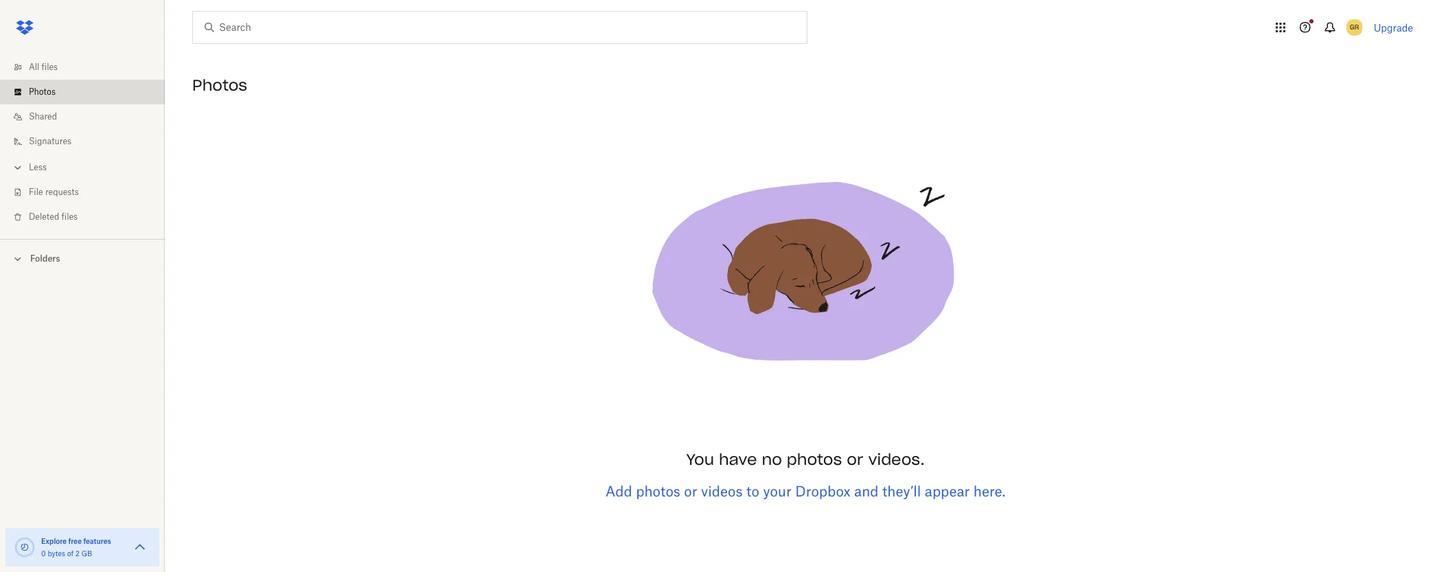 Task type: describe. For each thing, give the bounding box(es) containing it.
upgrade link
[[1375, 22, 1414, 33]]

files for all files
[[42, 62, 58, 72]]

photos inside list item
[[29, 87, 56, 97]]

no
[[762, 450, 782, 469]]

less
[[29, 162, 47, 172]]

deleted files
[[29, 212, 78, 222]]

you have no photos or videos.
[[687, 450, 925, 469]]

0
[[41, 550, 46, 558]]

explore free features 0 bytes of 2 gb
[[41, 537, 111, 558]]

your
[[763, 483, 792, 500]]

1 horizontal spatial photos
[[192, 76, 247, 95]]

file requests
[[29, 187, 79, 197]]

Search in folder "Dropbox" text field
[[219, 20, 779, 35]]

all files link
[[11, 55, 165, 80]]

here.
[[974, 483, 1006, 500]]

folders button
[[0, 248, 165, 269]]

quota usage element
[[14, 537, 36, 559]]

1 horizontal spatial or
[[847, 450, 864, 469]]

add photos or videos to your dropbox and they'll appear here.
[[606, 483, 1006, 500]]

add photos or videos to your dropbox and they'll appear here. link
[[606, 483, 1006, 500]]

gr button
[[1344, 16, 1366, 38]]

free
[[68, 537, 82, 546]]

of
[[67, 550, 74, 558]]

explore
[[41, 537, 67, 546]]

have
[[719, 450, 757, 469]]

all files
[[29, 62, 58, 72]]

dropbox
[[796, 483, 851, 500]]

gr
[[1351, 23, 1360, 32]]

deleted
[[29, 212, 59, 222]]

sleeping dog on a purple cushion. image
[[634, 104, 978, 448]]

1 vertical spatial or
[[685, 483, 698, 500]]

gb
[[82, 550, 92, 558]]

shared
[[29, 111, 57, 122]]

shared link
[[11, 104, 165, 129]]

less image
[[11, 161, 25, 175]]

videos
[[701, 483, 743, 500]]

folders
[[30, 254, 60, 264]]

photos link
[[11, 80, 165, 104]]

appear
[[925, 483, 970, 500]]

you
[[687, 450, 714, 469]]



Task type: locate. For each thing, give the bounding box(es) containing it.
file
[[29, 187, 43, 197]]

1 horizontal spatial photos
[[787, 450, 843, 469]]

2
[[75, 550, 80, 558]]

1 horizontal spatial files
[[62, 212, 78, 222]]

and
[[855, 483, 879, 500]]

1 vertical spatial photos
[[636, 483, 681, 500]]

upgrade
[[1375, 22, 1414, 33]]

bytes
[[48, 550, 65, 558]]

files right all
[[42, 62, 58, 72]]

0 vertical spatial photos
[[787, 450, 843, 469]]

list containing all files
[[0, 47, 165, 239]]

videos.
[[869, 450, 925, 469]]

files right deleted
[[62, 212, 78, 222]]

they'll
[[883, 483, 922, 500]]

add
[[606, 483, 633, 500]]

photos list item
[[0, 80, 165, 104]]

1 vertical spatial files
[[62, 212, 78, 222]]

files for deleted files
[[62, 212, 78, 222]]

0 horizontal spatial photos
[[636, 483, 681, 500]]

requests
[[45, 187, 79, 197]]

photos
[[192, 76, 247, 95], [29, 87, 56, 97]]

file requests link
[[11, 180, 165, 205]]

to
[[747, 483, 760, 500]]

list
[[0, 47, 165, 239]]

0 horizontal spatial or
[[685, 483, 698, 500]]

deleted files link
[[11, 205, 165, 229]]

0 horizontal spatial files
[[42, 62, 58, 72]]

photos up dropbox
[[787, 450, 843, 469]]

features
[[83, 537, 111, 546]]

dropbox image
[[11, 14, 38, 41]]

signatures
[[29, 136, 72, 146]]

all
[[29, 62, 39, 72]]

files inside "link"
[[42, 62, 58, 72]]

files
[[42, 62, 58, 72], [62, 212, 78, 222]]

0 horizontal spatial photos
[[29, 87, 56, 97]]

photos
[[787, 450, 843, 469], [636, 483, 681, 500]]

or up the and
[[847, 450, 864, 469]]

0 vertical spatial or
[[847, 450, 864, 469]]

or
[[847, 450, 864, 469], [685, 483, 698, 500]]

signatures link
[[11, 129, 165, 154]]

photos right add
[[636, 483, 681, 500]]

0 vertical spatial files
[[42, 62, 58, 72]]

or left videos at the bottom
[[685, 483, 698, 500]]



Task type: vqa. For each thing, say whether or not it's contained in the screenshot.
Notifications tab
no



